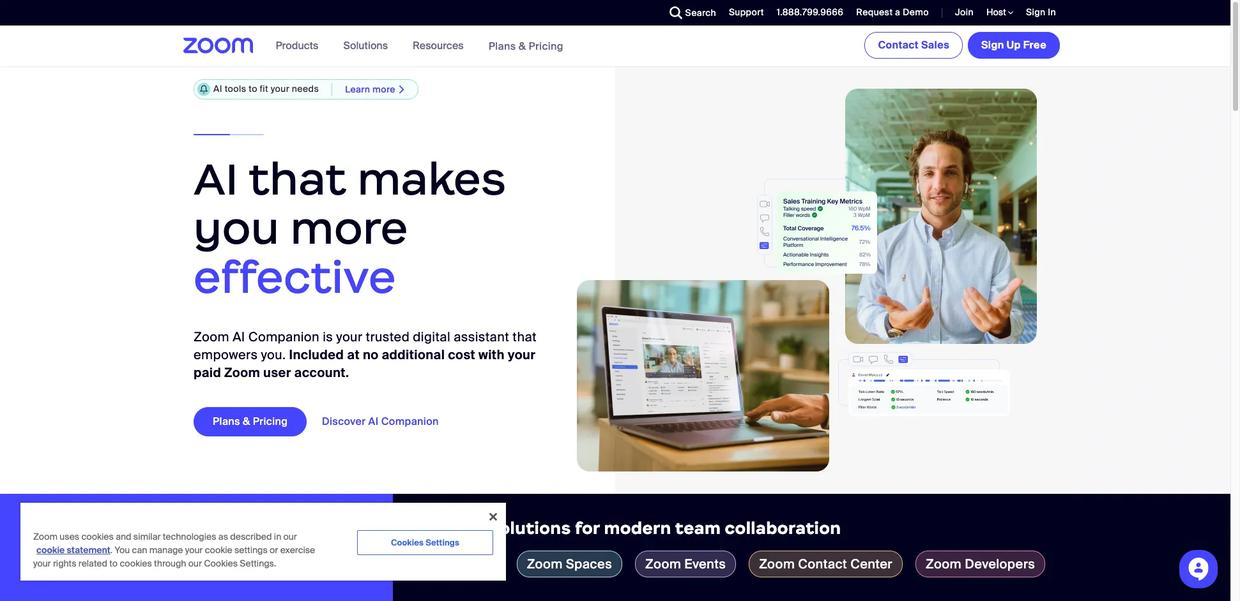 Task type: locate. For each thing, give the bounding box(es) containing it.
1 vertical spatial contact
[[798, 556, 847, 573]]

0 horizontal spatial companion
[[248, 329, 319, 345]]

1 horizontal spatial companion
[[381, 415, 439, 429]]

cookie inside zoom uses cookies and similar technologies as described in our cookie statement
[[36, 545, 65, 557]]

tools
[[225, 83, 246, 95]]

zoom
[[194, 329, 229, 345], [224, 365, 260, 381], [33, 532, 58, 543], [527, 556, 563, 573], [645, 556, 681, 573], [759, 556, 795, 573], [926, 556, 962, 573]]

0 vertical spatial companion
[[248, 329, 319, 345]]

request a demo link
[[847, 0, 932, 26], [856, 6, 929, 18]]

contact inside tab
[[798, 556, 847, 573]]

0 horizontal spatial our
[[188, 558, 202, 570]]

your for zoom ai companion is your trusted digital assistant that empowers you.
[[336, 329, 363, 345]]

0 vertical spatial cookies
[[81, 532, 114, 543]]

cookies settings button
[[357, 531, 493, 556]]

sign inside button
[[981, 38, 1004, 52]]

1 vertical spatial plans & pricing
[[213, 415, 288, 429]]

plans inside product information navigation
[[489, 39, 516, 53]]

zoom contact center tab
[[749, 551, 903, 578]]

plans & pricing inside product information navigation
[[489, 39, 564, 53]]

flexible solutions for modern team collaboration tab list
[[419, 551, 1205, 578]]

1 vertical spatial that
[[513, 329, 537, 345]]

contact sales link
[[865, 32, 963, 59]]

sign up free
[[981, 38, 1047, 52]]

1.888.799.9666
[[777, 6, 844, 18]]

1 vertical spatial zoom interface icon image
[[838, 353, 1010, 417]]

support link
[[719, 0, 767, 26], [729, 6, 764, 18]]

cookies
[[81, 532, 114, 543], [120, 558, 152, 570]]

1 horizontal spatial our
[[283, 532, 297, 543]]

0 vertical spatial our
[[283, 532, 297, 543]]

statement
[[67, 545, 110, 557]]

1 horizontal spatial &
[[519, 39, 526, 53]]

cookies
[[391, 538, 424, 549], [204, 558, 238, 570]]

our right "in"
[[283, 532, 297, 543]]

privacy alert dialog
[[20, 504, 506, 581]]

request
[[856, 6, 893, 18]]

your
[[271, 83, 289, 95], [336, 329, 363, 345], [508, 347, 536, 363], [185, 545, 203, 557], [33, 558, 51, 570]]

plans & pricing inside main content
[[213, 415, 288, 429]]

your right with
[[508, 347, 536, 363]]

& inside main content
[[243, 415, 250, 429]]

zoom left events
[[645, 556, 681, 573]]

contact
[[878, 38, 919, 52], [798, 556, 847, 573]]

0 vertical spatial sign
[[1026, 6, 1046, 18]]

sign in
[[1026, 6, 1056, 18]]

join link up 'meetings' navigation
[[955, 6, 974, 18]]

1 vertical spatial plans
[[213, 415, 240, 429]]

ai
[[213, 83, 222, 95], [194, 152, 238, 207], [233, 329, 245, 345], [368, 415, 379, 429]]

cookies down can
[[120, 558, 152, 570]]

to left fit
[[249, 83, 257, 95]]

1 horizontal spatial plans
[[489, 39, 516, 53]]

1 horizontal spatial sign
[[1026, 6, 1046, 18]]

pricing inside product information navigation
[[529, 39, 564, 53]]

zoom down empowers
[[224, 365, 260, 381]]

& inside product information navigation
[[519, 39, 526, 53]]

companion
[[248, 329, 319, 345], [381, 415, 439, 429]]

sign
[[1026, 6, 1046, 18], [981, 38, 1004, 52]]

&
[[519, 39, 526, 53], [243, 415, 250, 429]]

included
[[289, 347, 344, 363]]

zoom inside tab
[[645, 556, 681, 573]]

1 horizontal spatial plans & pricing
[[489, 39, 564, 53]]

your right fit
[[271, 83, 289, 95]]

contact down 'a'
[[878, 38, 919, 52]]

as
[[218, 532, 228, 543]]

sign left up
[[981, 38, 1004, 52]]

1 horizontal spatial contact
[[878, 38, 919, 52]]

0 horizontal spatial sign
[[981, 38, 1004, 52]]

0 horizontal spatial that
[[249, 152, 347, 207]]

with
[[479, 347, 505, 363]]

zoom down solutions in the bottom left of the page
[[527, 556, 563, 573]]

1 vertical spatial more
[[290, 201, 408, 256]]

center
[[851, 556, 893, 573]]

1 vertical spatial to
[[109, 558, 118, 570]]

1 vertical spatial pricing
[[253, 415, 288, 429]]

through
[[154, 558, 186, 570]]

to down .
[[109, 558, 118, 570]]

0 vertical spatial zoom interface icon image
[[625, 179, 877, 274]]

sign in link
[[1017, 0, 1063, 26], [1026, 6, 1056, 18]]

cookie down as
[[205, 545, 232, 557]]

join link
[[946, 0, 977, 26], [955, 6, 974, 18]]

banner
[[168, 26, 1063, 67]]

1 vertical spatial cookies
[[204, 558, 238, 570]]

plans & pricing link
[[489, 39, 564, 53], [489, 39, 564, 53], [194, 407, 307, 437]]

.
[[110, 545, 113, 557]]

your down technologies
[[185, 545, 203, 557]]

0 vertical spatial to
[[249, 83, 257, 95]]

your up at
[[336, 329, 363, 345]]

sign for sign up free
[[981, 38, 1004, 52]]

sign for sign in
[[1026, 6, 1046, 18]]

exercise
[[280, 545, 315, 557]]

main content
[[0, 26, 1231, 602]]

product information navigation
[[266, 26, 573, 67]]

pricing
[[529, 39, 564, 53], [253, 415, 288, 429]]

cookies left settings
[[391, 538, 424, 549]]

1 horizontal spatial cookies
[[120, 558, 152, 570]]

1 horizontal spatial cookie
[[205, 545, 232, 557]]

0 horizontal spatial cookie
[[36, 545, 65, 557]]

rights
[[53, 558, 76, 570]]

team
[[675, 519, 721, 539]]

zoom left uses
[[33, 532, 58, 543]]

0 vertical spatial plans & pricing
[[489, 39, 564, 53]]

zoom interface icon image
[[625, 179, 877, 274], [838, 353, 1010, 417]]

0 horizontal spatial &
[[243, 415, 250, 429]]

zoom contact center
[[759, 556, 893, 573]]

cookies settings
[[391, 538, 459, 549]]

more inside the ai that makes you more
[[290, 201, 408, 256]]

1 vertical spatial cookies
[[120, 558, 152, 570]]

zoom inside zoom uses cookies and similar technologies as described in our cookie statement
[[33, 532, 58, 543]]

or
[[270, 545, 278, 557]]

zoom developers
[[926, 556, 1035, 573]]

your inside zoom ai companion is your trusted digital assistant that empowers you.
[[336, 329, 363, 345]]

1 vertical spatial our
[[188, 558, 202, 570]]

0 vertical spatial plans
[[489, 39, 516, 53]]

.  you can manage your cookie settings or exercise your rights related to cookies through our cookies settings.
[[33, 545, 315, 570]]

that inside zoom ai companion is your trusted digital assistant that empowers you.
[[513, 329, 537, 345]]

zoom up empowers
[[194, 329, 229, 345]]

2 cookie from the left
[[205, 545, 232, 557]]

0 vertical spatial &
[[519, 39, 526, 53]]

companion inside zoom ai companion is your trusted digital assistant that empowers you.
[[248, 329, 319, 345]]

support
[[729, 6, 764, 18]]

sign up free button
[[968, 32, 1060, 59]]

assistant
[[454, 329, 509, 345]]

zoom left developers
[[926, 556, 962, 573]]

related
[[78, 558, 107, 570]]

you
[[115, 545, 130, 557]]

zoom for zoom spaces
[[527, 556, 563, 573]]

1 horizontal spatial that
[[513, 329, 537, 345]]

0 vertical spatial cookies
[[391, 538, 424, 549]]

paid
[[194, 365, 221, 381]]

0 horizontal spatial cookies
[[204, 558, 238, 570]]

our right through
[[188, 558, 202, 570]]

zoom inside zoom ai companion is your trusted digital assistant that empowers you.
[[194, 329, 229, 345]]

products button
[[276, 26, 324, 66]]

sign left in
[[1026, 6, 1046, 18]]

plans & pricing
[[489, 39, 564, 53], [213, 415, 288, 429]]

your for ai tools to fit your needs
[[271, 83, 289, 95]]

plans inside main content
[[213, 415, 240, 429]]

plans down paid
[[213, 415, 240, 429]]

zoom down collaboration
[[759, 556, 795, 573]]

cookies down as
[[204, 558, 238, 570]]

zoom for zoom ai companion is your trusted digital assistant that empowers you.
[[194, 329, 229, 345]]

1 vertical spatial companion
[[381, 415, 439, 429]]

technologies
[[163, 532, 216, 543]]

0 horizontal spatial cookies
[[81, 532, 114, 543]]

contact left center at the right
[[798, 556, 847, 573]]

0 vertical spatial contact
[[878, 38, 919, 52]]

1 horizontal spatial pricing
[[529, 39, 564, 53]]

that
[[249, 152, 347, 207], [513, 329, 537, 345]]

1 vertical spatial sign
[[981, 38, 1004, 52]]

cookies up statement
[[81, 532, 114, 543]]

0 horizontal spatial plans
[[213, 415, 240, 429]]

plans right the resources dropdown button
[[489, 39, 516, 53]]

search
[[685, 7, 716, 19]]

more
[[373, 83, 395, 95], [290, 201, 408, 256]]

for
[[575, 519, 600, 539]]

1 cookie from the left
[[36, 545, 65, 557]]

0 vertical spatial pricing
[[529, 39, 564, 53]]

learn more
[[345, 83, 395, 95]]

manage
[[149, 545, 183, 557]]

1 vertical spatial &
[[243, 415, 250, 429]]

companion for discover
[[381, 415, 439, 429]]

0 horizontal spatial to
[[109, 558, 118, 570]]

effective
[[194, 250, 396, 305]]

zoom for zoom contact center
[[759, 556, 795, 573]]

0 horizontal spatial contact
[[798, 556, 847, 573]]

resources button
[[413, 26, 469, 66]]

empowers
[[194, 347, 258, 363]]

solutions
[[490, 519, 571, 539]]

plans
[[489, 39, 516, 53], [213, 415, 240, 429]]

digital
[[413, 329, 451, 345]]

0 vertical spatial that
[[249, 152, 347, 207]]

to
[[249, 83, 257, 95], [109, 558, 118, 570]]

main content containing ai that makes you more
[[0, 26, 1231, 602]]

cookies inside zoom uses cookies and similar technologies as described in our cookie statement
[[81, 532, 114, 543]]

right image
[[395, 84, 408, 95]]

zoom ai companion is your trusted digital assistant that empowers you.
[[194, 329, 537, 363]]

cookie up rights
[[36, 545, 65, 557]]

0 horizontal spatial plans & pricing
[[213, 415, 288, 429]]

1 horizontal spatial cookies
[[391, 538, 424, 549]]



Task type: vqa. For each thing, say whether or not it's contained in the screenshot.
Developers
yes



Task type: describe. For each thing, give the bounding box(es) containing it.
join link left host
[[946, 0, 977, 26]]

host button
[[987, 6, 1013, 19]]

up
[[1007, 38, 1021, 52]]

cookie inside .  you can manage your cookie settings or exercise your rights related to cookies through our cookies settings.
[[205, 545, 232, 557]]

meetings navigation
[[862, 26, 1063, 61]]

is
[[323, 329, 333, 345]]

zoom logo image
[[183, 38, 253, 54]]

cookies inside .  you can manage your cookie settings or exercise your rights related to cookies through our cookies settings.
[[204, 558, 238, 570]]

user
[[263, 365, 291, 381]]

ai inside zoom ai companion is your trusted digital assistant that empowers you.
[[233, 329, 245, 345]]

makes
[[358, 152, 506, 207]]

discover ai companion link
[[322, 407, 458, 437]]

events
[[684, 556, 726, 573]]

ai that makes you more
[[194, 152, 506, 256]]

you.
[[261, 347, 286, 363]]

zoom developers tab
[[916, 551, 1045, 578]]

trusted
[[366, 329, 410, 345]]

flexible solutions for modern team collaboration
[[419, 519, 841, 539]]

host
[[987, 6, 1008, 18]]

banner containing contact sales
[[168, 26, 1063, 67]]

your left rights
[[33, 558, 51, 570]]

zoom events
[[645, 556, 726, 573]]

ai inside the ai that makes you more
[[194, 152, 238, 207]]

discover
[[322, 415, 366, 429]]

spaces
[[566, 556, 612, 573]]

our inside zoom uses cookies and similar technologies as described in our cookie statement
[[283, 532, 297, 543]]

contact inside 'meetings' navigation
[[878, 38, 919, 52]]

free
[[1023, 38, 1047, 52]]

search button
[[660, 0, 719, 26]]

collaboration
[[725, 519, 841, 539]]

can
[[132, 545, 147, 557]]

fit
[[260, 83, 268, 95]]

flexible
[[419, 519, 486, 539]]

settings
[[234, 545, 268, 557]]

cost
[[448, 347, 475, 363]]

settings
[[426, 538, 459, 549]]

zoom uses cookies and similar technologies as described in our cookie statement
[[33, 532, 297, 557]]

zoom spaces tab
[[517, 551, 622, 578]]

additional
[[382, 347, 445, 363]]

solutions button
[[343, 26, 394, 66]]

ai tools to fit your needs
[[213, 83, 319, 95]]

solutions
[[343, 39, 388, 52]]

0 vertical spatial more
[[373, 83, 395, 95]]

settings.
[[240, 558, 276, 570]]

uses
[[60, 532, 79, 543]]

zoom for zoom uses cookies and similar technologies as described in our cookie statement
[[33, 532, 58, 543]]

demo
[[903, 6, 929, 18]]

discover ai companion
[[322, 415, 439, 429]]

account.
[[294, 365, 349, 381]]

cookies inside .  you can manage your cookie settings or exercise your rights related to cookies through our cookies settings.
[[120, 558, 152, 570]]

a
[[895, 6, 901, 18]]

cookies inside button
[[391, 538, 424, 549]]

in
[[274, 532, 281, 543]]

that inside the ai that makes you more
[[249, 152, 347, 207]]

and
[[116, 532, 131, 543]]

request a demo
[[856, 6, 929, 18]]

contact sales
[[878, 38, 950, 52]]

cookie statement link
[[36, 545, 110, 557]]

1 horizontal spatial to
[[249, 83, 257, 95]]

resources
[[413, 39, 464, 52]]

zoom for zoom developers
[[926, 556, 962, 573]]

developers
[[965, 556, 1035, 573]]

at
[[347, 347, 360, 363]]

in
[[1048, 6, 1056, 18]]

companion for zoom
[[248, 329, 319, 345]]

sales
[[921, 38, 950, 52]]

included at no additional cost with your paid zoom user account.
[[194, 347, 536, 381]]

needs
[[292, 83, 319, 95]]

your for .  you can manage your cookie settings or exercise your rights related to cookies through our cookies settings.
[[185, 545, 203, 557]]

zoom inside included at no additional cost with your paid zoom user account.
[[224, 365, 260, 381]]

similar
[[133, 532, 161, 543]]

zoom events tab
[[635, 551, 736, 578]]

products
[[276, 39, 318, 52]]

your inside included at no additional cost with your paid zoom user account.
[[508, 347, 536, 363]]

described
[[230, 532, 272, 543]]

our inside .  you can manage your cookie settings or exercise your rights related to cookies through our cookies settings.
[[188, 558, 202, 570]]

zoom for zoom events
[[645, 556, 681, 573]]

join
[[955, 6, 974, 18]]

learn
[[345, 83, 370, 95]]

0 horizontal spatial pricing
[[253, 415, 288, 429]]

modern
[[604, 519, 671, 539]]

to inside .  you can manage your cookie settings or exercise your rights related to cookies through our cookies settings.
[[109, 558, 118, 570]]

you
[[194, 201, 279, 256]]

no
[[363, 347, 379, 363]]

zoom spaces
[[527, 556, 612, 573]]



